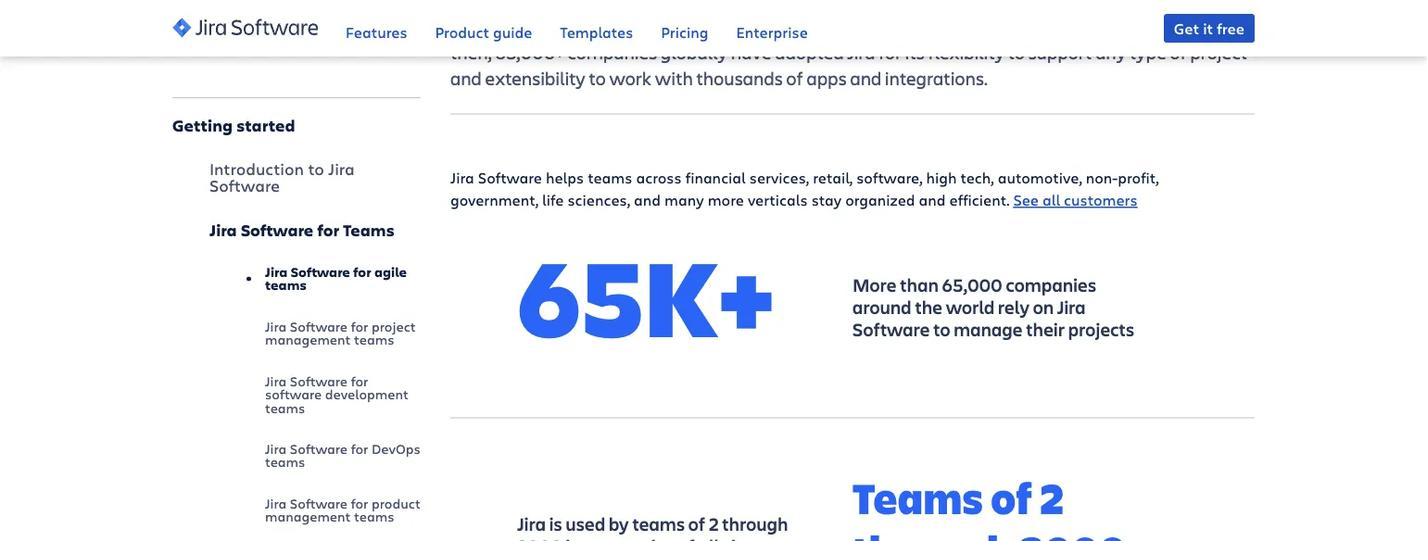 Task type: describe. For each thing, give the bounding box(es) containing it.
many
[[665, 190, 704, 210]]

agile
[[374, 263, 407, 281]]

templates
[[560, 22, 633, 42]]

jira for jira software for product management teams
[[265, 494, 287, 512]]

its
[[906, 39, 925, 64]]

retail,
[[813, 168, 853, 188]]

devops
[[372, 440, 421, 458]]

is
[[549, 512, 563, 536]]

software for jira software helps teams across financial services, retail, software, high tech, automotive, non-profit, government, life sciences, and many more verticals stay organized and efficient.
[[478, 168, 542, 188]]

jira for jira software for project management teams
[[265, 317, 287, 335]]

teams inside jira software for devops teams
[[265, 453, 305, 471]]

for left its
[[879, 39, 902, 64]]

for for software
[[351, 372, 368, 390]]

0 vertical spatial all
[[1043, 190, 1061, 210]]

for up any
[[1115, 13, 1138, 38]]

project inside jira software for project management teams
[[372, 317, 416, 335]]

than
[[900, 272, 939, 296]]

2000 inside teams of 2 through 2000
[[1020, 521, 1127, 541]]

see all customers
[[1014, 190, 1138, 210]]

customers
[[1064, 190, 1138, 210]]

then,
[[451, 39, 492, 64]]

through inside teams of 2 through 2000
[[853, 521, 1013, 541]]

software
[[265, 385, 322, 403]]

management inside jira software launched in 2002 as an issue tracking and project management tool for teams. since then, 65,000+ companies globally have adopted jira for its flexibility to support any type of project and extensibility to work with thousands of apps and integrations.
[[964, 13, 1076, 38]]

life
[[542, 190, 564, 210]]

pricing
[[661, 22, 709, 42]]

jira down tracking on the top of page
[[848, 39, 876, 64]]

65k+
[[518, 222, 775, 369]]

teams.
[[1142, 13, 1198, 38]]

product guide
[[435, 22, 532, 42]]

and right apps
[[851, 65, 882, 90]]

of inside teams of 2 through 2000
[[991, 468, 1033, 526]]

software inside introduction to jira software
[[210, 174, 280, 196]]

enterprise link
[[736, 0, 808, 56]]

it
[[1203, 18, 1214, 38]]

tracking
[[798, 13, 865, 38]]

integrations.
[[885, 65, 988, 90]]

helps
[[546, 168, 584, 188]]

software for jira software for agile teams
[[291, 263, 350, 281]]

the
[[915, 294, 943, 319]]

get it free
[[1174, 18, 1245, 38]]

getting
[[172, 114, 233, 136]]

flexibility
[[928, 39, 1005, 64]]

jira software for project management teams link
[[265, 306, 421, 361]]

thousands
[[697, 65, 783, 90]]

management for jira software for product management teams
[[265, 507, 351, 526]]

get
[[1174, 18, 1200, 38]]

software,
[[857, 168, 923, 188]]

more
[[708, 190, 744, 210]]

software for jira software for teams
[[241, 219, 314, 240]]

an
[[728, 13, 749, 38]]

development
[[325, 385, 409, 403]]

teams inside jira software for project management teams
[[354, 331, 394, 349]]

jira inside 'more than 65,000 companies around the world rely on jira software to manage their projects'
[[1058, 294, 1086, 319]]

jira software for agile teams link
[[265, 252, 421, 306]]

teams inside jira software for agile teams
[[265, 276, 307, 294]]

more than 65,000 companies around the world rely on jira software to manage their projects
[[853, 272, 1135, 341]]

jira software for agile teams
[[265, 263, 407, 294]]

jira software for teams
[[210, 219, 395, 240]]

on
[[1033, 294, 1054, 319]]

jira inside introduction to jira software
[[328, 158, 355, 180]]

high
[[927, 168, 957, 188]]

enterprise
[[736, 22, 808, 42]]

world
[[946, 294, 995, 319]]

introduction to jira software link
[[210, 147, 421, 207]]

for for agile
[[353, 263, 371, 281]]

get it free link
[[1164, 14, 1255, 42]]

product guide link
[[435, 0, 532, 56]]

pricing link
[[661, 0, 709, 56]]

to inside 'more than 65,000 companies around the world rely on jira software to manage their projects'
[[934, 316, 951, 341]]

jira software for devops teams link
[[265, 428, 421, 483]]

jira is used by teams of 2 through 2000 in companies of all sizes
[[518, 512, 788, 541]]

in inside jira software launched in 2002 as an issue tracking and project management tool for teams. since then, 65,000+ companies globally have adopted jira for its flexibility to support any type of project and extensibility to work with thousands of apps and integrations.
[[641, 13, 656, 38]]

introduction
[[210, 158, 304, 180]]

and right tracking on the top of page
[[868, 13, 900, 38]]

companies inside 'more than 65,000 companies around the world rely on jira software to manage their projects'
[[1006, 272, 1097, 296]]

for for teams
[[317, 219, 339, 240]]

jira software for software development teams link
[[265, 361, 421, 428]]

software inside 'more than 65,000 companies around the world rely on jira software to manage their projects'
[[853, 316, 930, 341]]

around
[[853, 294, 912, 319]]

teams of 2 through 2000
[[853, 468, 1127, 541]]

across
[[636, 168, 682, 188]]

teams inside teams of 2 through 2000
[[853, 468, 984, 526]]

templates link
[[560, 0, 633, 56]]

by
[[609, 512, 629, 536]]

manage
[[954, 316, 1023, 341]]

2000 inside 'jira is used by teams of 2 through 2000 in companies of all sizes'
[[518, 534, 563, 541]]

support
[[1029, 39, 1093, 64]]

see
[[1014, 190, 1039, 210]]

jira software for devops teams
[[265, 440, 421, 471]]

jira for jira software for agile teams
[[265, 263, 288, 281]]

teams inside jira software helps teams across financial services, retail, software, high tech, automotive, non-profit, government, life sciences, and many more verticals stay organized and efficient.
[[588, 168, 633, 188]]

jira software for software development teams
[[265, 372, 409, 417]]

launched
[[562, 13, 638, 38]]

tech,
[[961, 168, 994, 188]]

0 horizontal spatial teams
[[343, 219, 395, 240]]

organized
[[846, 190, 916, 210]]

jira for jira software for teams
[[210, 219, 237, 240]]



Task type: locate. For each thing, give the bounding box(es) containing it.
jira inside jira software for product management teams
[[265, 494, 287, 512]]

jira down introduction
[[210, 219, 237, 240]]

jira right on
[[1058, 294, 1086, 319]]

for left agile
[[353, 263, 371, 281]]

jira up the software
[[265, 317, 287, 335]]

for down jira software for agile teams 'link'
[[351, 317, 368, 335]]

2 vertical spatial companies
[[584, 534, 675, 541]]

software down jira software for project management teams
[[290, 372, 348, 390]]

software inside jira software for product management teams
[[290, 494, 348, 512]]

with
[[655, 65, 693, 90]]

as
[[706, 13, 725, 38]]

0 horizontal spatial 2
[[709, 512, 719, 536]]

software for jira software for product management teams
[[290, 494, 348, 512]]

management down jira software for devops teams link
[[265, 507, 351, 526]]

1 horizontal spatial all
[[1043, 190, 1061, 210]]

non-
[[1086, 168, 1118, 188]]

65,000+
[[496, 39, 564, 64]]

jira inside jira software helps teams across financial services, retail, software, high tech, automotive, non-profit, government, life sciences, and many more verticals stay organized and efficient.
[[451, 168, 474, 188]]

software inside jira software launched in 2002 as an issue tracking and project management tool for teams. since then, 65,000+ companies globally have adopted jira for its flexibility to support any type of project and extensibility to work with thousands of apps and integrations.
[[482, 13, 559, 38]]

2000
[[1020, 521, 1127, 541], [518, 534, 563, 541]]

their
[[1027, 316, 1065, 341]]

jira
[[451, 13, 478, 38], [848, 39, 876, 64], [328, 158, 355, 180], [451, 168, 474, 188], [210, 219, 237, 240], [265, 263, 288, 281], [1058, 294, 1086, 319], [265, 317, 287, 335], [265, 372, 287, 390], [265, 440, 287, 458], [265, 494, 287, 512], [518, 512, 546, 536]]

jira down jira software for project management teams
[[265, 372, 287, 390]]

1 vertical spatial teams
[[853, 468, 984, 526]]

software for jira software launched in 2002 as an issue tracking and project management tool for teams. since then, 65,000+ companies globally have adopted jira for its flexibility to support any type of project and extensibility to work with thousands of apps and integrations.
[[482, 13, 559, 38]]

1 horizontal spatial project
[[903, 13, 960, 38]]

jira inside jira software for project management teams
[[265, 317, 287, 335]]

jira inside jira software for software development teams
[[265, 372, 287, 390]]

features
[[346, 22, 407, 42]]

for for project
[[351, 317, 368, 335]]

free
[[1217, 18, 1245, 38]]

profit,
[[1118, 168, 1159, 188]]

all down automotive,
[[1043, 190, 1061, 210]]

software inside jira software for agile teams
[[291, 263, 350, 281]]

software down more
[[853, 316, 930, 341]]

1 horizontal spatial in
[[641, 13, 656, 38]]

jira software for teams link
[[210, 207, 421, 252]]

jira down the software
[[265, 440, 287, 458]]

2002
[[659, 13, 702, 38]]

product
[[372, 494, 421, 512]]

type
[[1130, 39, 1167, 64]]

to left support
[[1008, 39, 1025, 64]]

software
[[482, 13, 559, 38], [478, 168, 542, 188], [210, 174, 280, 196], [241, 219, 314, 240], [291, 263, 350, 281], [853, 316, 930, 341], [290, 317, 348, 335], [290, 372, 348, 390], [290, 440, 348, 458], [290, 494, 348, 512]]

software for jira software for devops teams
[[290, 440, 348, 458]]

started
[[237, 114, 295, 136]]

to inside introduction to jira software
[[308, 158, 324, 180]]

jira inside 'jira is used by teams of 2 through 2000 in companies of all sizes'
[[518, 512, 546, 536]]

teams up the development
[[354, 331, 394, 349]]

0 horizontal spatial project
[[372, 317, 416, 335]]

jira software for product management teams link
[[265, 483, 421, 537]]

and down then,
[[451, 65, 482, 90]]

0 vertical spatial in
[[641, 13, 656, 38]]

software down jira software for devops teams link
[[290, 494, 348, 512]]

jira left is on the bottom of the page
[[518, 512, 546, 536]]

automotive,
[[998, 168, 1083, 188]]

for inside jira software for software development teams
[[351, 372, 368, 390]]

sciences,
[[568, 190, 630, 210]]

1 horizontal spatial teams
[[853, 468, 984, 526]]

jira for jira software for software development teams
[[265, 372, 287, 390]]

jira inside 'jira software for teams' link
[[210, 219, 237, 240]]

management inside jira software for project management teams
[[265, 331, 351, 349]]

software down introduction to jira software
[[241, 219, 314, 240]]

jira inside jira software for devops teams
[[265, 440, 287, 458]]

teams inside 'jira is used by teams of 2 through 2000 in companies of all sizes'
[[633, 512, 685, 536]]

for for devops
[[351, 440, 368, 458]]

for for product
[[351, 494, 368, 512]]

and down "across"
[[634, 190, 661, 210]]

teams inside jira software for product management teams
[[354, 507, 394, 526]]

software down getting started in the top left of the page
[[210, 174, 280, 196]]

companies up their
[[1006, 272, 1097, 296]]

management for jira software for project management teams
[[265, 331, 351, 349]]

for inside jira software for project management teams
[[351, 317, 368, 335]]

software for jira software for project management teams
[[290, 317, 348, 335]]

2 inside 'jira is used by teams of 2 through 2000 in companies of all sizes'
[[709, 512, 719, 536]]

for
[[1115, 13, 1138, 38], [879, 39, 902, 64], [317, 219, 339, 240], [353, 263, 371, 281], [351, 317, 368, 335], [351, 372, 368, 390], [351, 440, 368, 458], [351, 494, 368, 512]]

companies inside 'jira is used by teams of 2 through 2000 in companies of all sizes'
[[584, 534, 675, 541]]

companies down the launched
[[568, 39, 658, 64]]

jira software launched in 2002 as an issue tracking and project management tool for teams. since then, 65,000+ companies globally have adopted jira for its flexibility to support any type of project and extensibility to work with thousands of apps and integrations.
[[451, 13, 1248, 90]]

software inside jira software for devops teams
[[290, 440, 348, 458]]

1 horizontal spatial through
[[853, 521, 1013, 541]]

to down the getting started link
[[308, 158, 324, 180]]

for down 'jira software for project management teams' link
[[351, 372, 368, 390]]

0 vertical spatial teams
[[343, 219, 395, 240]]

software for jira software for software development teams
[[290, 372, 348, 390]]

in right is on the bottom of the page
[[566, 534, 581, 541]]

0 horizontal spatial 2000
[[518, 534, 563, 541]]

1 horizontal spatial 2
[[1040, 468, 1065, 526]]

jira software for product management teams
[[265, 494, 421, 526]]

1 vertical spatial management
[[265, 331, 351, 349]]

companies inside jira software launched in 2002 as an issue tracking and project management tool for teams. since then, 65,000+ companies globally have adopted jira for its flexibility to support any type of project and extensibility to work with thousands of apps and integrations.
[[568, 39, 658, 64]]

adopted
[[775, 39, 845, 64]]

and down high
[[919, 190, 946, 210]]

jira for jira software for devops teams
[[265, 440, 287, 458]]

1 horizontal spatial 2000
[[1020, 521, 1127, 541]]

teams down the software
[[265, 453, 305, 471]]

software up government,
[[478, 168, 542, 188]]

any
[[1096, 39, 1127, 64]]

tool
[[1080, 13, 1112, 38]]

projects
[[1069, 316, 1135, 341]]

jira down the getting started link
[[328, 158, 355, 180]]

teams right the by
[[633, 512, 685, 536]]

1 vertical spatial companies
[[1006, 272, 1097, 296]]

jira down jira software for devops teams link
[[265, 494, 287, 512]]

software down 'jira software for teams' link
[[291, 263, 350, 281]]

2 vertical spatial project
[[372, 317, 416, 335]]

software down jira software for software development teams
[[290, 440, 348, 458]]

teams inside jira software for software development teams
[[265, 398, 305, 417]]

teams down jira software for devops teams link
[[354, 507, 394, 526]]

jira up government,
[[451, 168, 474, 188]]

through
[[722, 512, 788, 536], [853, 521, 1013, 541]]

more
[[853, 272, 897, 296]]

software inside jira software for project management teams
[[290, 317, 348, 335]]

in inside 'jira is used by teams of 2 through 2000 in companies of all sizes'
[[566, 534, 581, 541]]

0 horizontal spatial through
[[722, 512, 788, 536]]

management up the software
[[265, 331, 351, 349]]

sizes
[[723, 534, 765, 541]]

management up support
[[964, 13, 1076, 38]]

companies right is on the bottom of the page
[[584, 534, 675, 541]]

since
[[1201, 13, 1245, 38]]

rely
[[999, 294, 1030, 319]]

0 vertical spatial management
[[964, 13, 1076, 38]]

2
[[1040, 468, 1065, 526], [709, 512, 719, 536]]

all left sizes
[[699, 534, 720, 541]]

all inside 'jira is used by teams of 2 through 2000 in companies of all sizes'
[[699, 534, 720, 541]]

software down jira software for agile teams
[[290, 317, 348, 335]]

software inside jira software for software development teams
[[290, 372, 348, 390]]

work
[[610, 65, 652, 90]]

teams up jira software for devops teams
[[265, 398, 305, 417]]

and
[[868, 13, 900, 38], [451, 65, 482, 90], [851, 65, 882, 90], [634, 190, 661, 210], [919, 190, 946, 210]]

project
[[903, 13, 960, 38], [1191, 39, 1248, 64], [372, 317, 416, 335]]

0 vertical spatial project
[[903, 13, 960, 38]]

issue
[[752, 13, 794, 38]]

jira for jira software helps teams across financial services, retail, software, high tech, automotive, non-profit, government, life sciences, and many more verticals stay organized and efficient.
[[451, 168, 474, 188]]

2 inside teams of 2 through 2000
[[1040, 468, 1065, 526]]

teams up sciences,
[[588, 168, 633, 188]]

for inside jira software for product management teams
[[351, 494, 368, 512]]

introduction to jira software
[[210, 158, 355, 196]]

for left the 'product'
[[351, 494, 368, 512]]

jira down the 'jira software for teams'
[[265, 263, 288, 281]]

of
[[1170, 39, 1187, 64], [787, 65, 804, 90], [991, 468, 1033, 526], [689, 512, 706, 536], [678, 534, 695, 541]]

for inside jira software for devops teams
[[351, 440, 368, 458]]

for up jira software for agile teams
[[317, 219, 339, 240]]

globally
[[661, 39, 728, 64]]

project up its
[[903, 13, 960, 38]]

guide
[[493, 22, 532, 42]]

features link
[[346, 0, 407, 56]]

financial
[[686, 168, 746, 188]]

1 vertical spatial all
[[699, 534, 720, 541]]

used
[[566, 512, 606, 536]]

2 horizontal spatial project
[[1191, 39, 1248, 64]]

getting started
[[172, 114, 295, 136]]

software up 65,000+
[[482, 13, 559, 38]]

for left devops
[[351, 440, 368, 458]]

jira for jira is used by teams of 2 through 2000 in companies of all sizes
[[518, 512, 546, 536]]

jira software helps teams across financial services, retail, software, high tech, automotive, non-profit, government, life sciences, and many more verticals stay organized and efficient.
[[451, 168, 1159, 210]]

stay
[[812, 190, 842, 210]]

project down agile
[[372, 317, 416, 335]]

project down get it free
[[1191, 39, 1248, 64]]

jira for jira software launched in 2002 as an issue tracking and project management tool for teams. since then, 65,000+ companies globally have adopted jira for its flexibility to support any type of project and extensibility to work with thousands of apps and integrations.
[[451, 13, 478, 38]]

to left work at the left top
[[589, 65, 606, 90]]

in left the 2002
[[641, 13, 656, 38]]

services,
[[750, 168, 809, 188]]

efficient.
[[950, 190, 1010, 210]]

0 vertical spatial companies
[[568, 39, 658, 64]]

jira up then,
[[451, 13, 478, 38]]

1 vertical spatial project
[[1191, 39, 1248, 64]]

extensibility
[[485, 65, 586, 90]]

in
[[641, 13, 656, 38], [566, 534, 581, 541]]

for inside jira software for agile teams
[[353, 263, 371, 281]]

see all customers link
[[1014, 190, 1138, 210]]

jira inside jira software for agile teams
[[265, 263, 288, 281]]

jira software for project management teams
[[265, 317, 416, 349]]

to left manage
[[934, 316, 951, 341]]

through inside 'jira is used by teams of 2 through 2000 in companies of all sizes'
[[722, 512, 788, 536]]

verticals
[[748, 190, 808, 210]]

0 horizontal spatial in
[[566, 534, 581, 541]]

product
[[435, 22, 490, 42]]

management inside jira software for product management teams
[[265, 507, 351, 526]]

teams
[[343, 219, 395, 240], [853, 468, 984, 526]]

getting started link
[[172, 103, 421, 147]]

government,
[[451, 190, 539, 210]]

1 vertical spatial in
[[566, 534, 581, 541]]

65,000
[[942, 272, 1003, 296]]

teams down the 'jira software for teams'
[[265, 276, 307, 294]]

2 vertical spatial management
[[265, 507, 351, 526]]

0 horizontal spatial all
[[699, 534, 720, 541]]

companies
[[568, 39, 658, 64], [1006, 272, 1097, 296], [584, 534, 675, 541]]

apps
[[807, 65, 847, 90]]

software inside jira software helps teams across financial services, retail, software, high tech, automotive, non-profit, government, life sciences, and many more verticals stay organized and efficient.
[[478, 168, 542, 188]]



Task type: vqa. For each thing, say whether or not it's contained in the screenshot.
the Software in the Jira Software for task management
no



